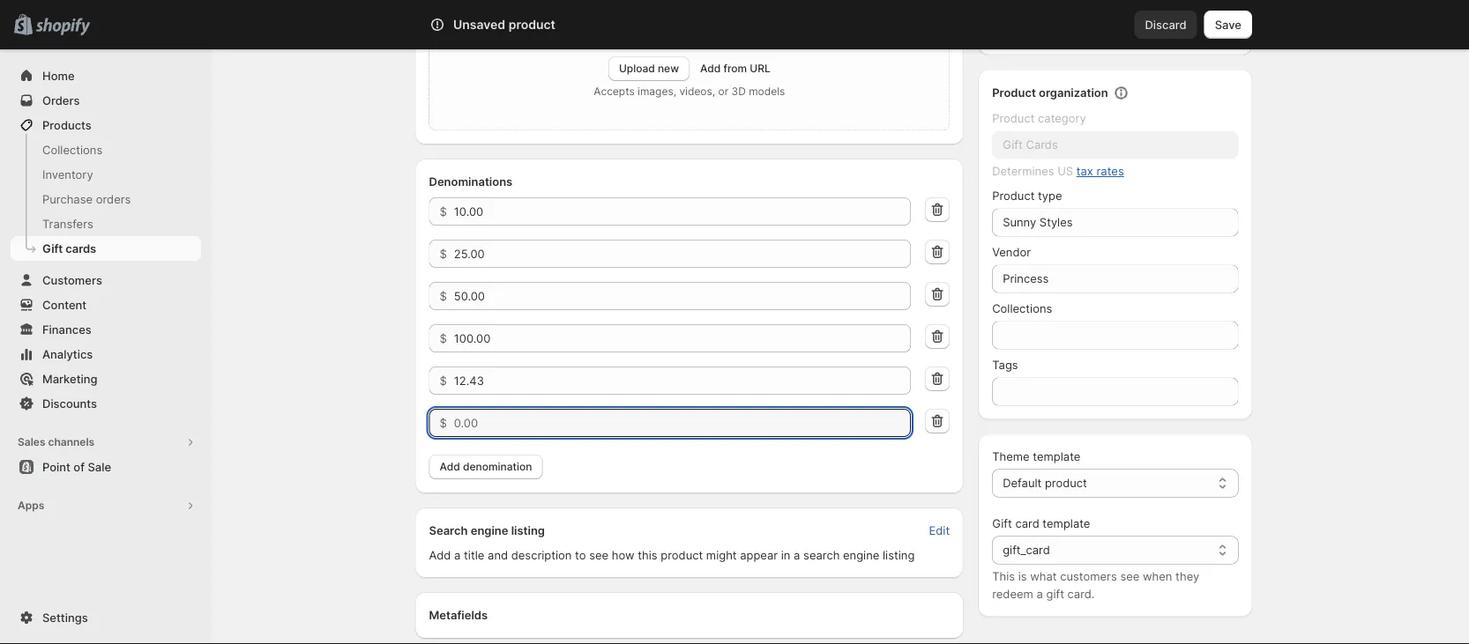 Task type: locate. For each thing, give the bounding box(es) containing it.
models
[[749, 85, 785, 98]]

product down determines
[[993, 189, 1035, 203]]

theme
[[993, 450, 1030, 464]]

1 horizontal spatial search
[[501, 18, 539, 31]]

1 $ text field from the top
[[454, 198, 911, 226]]

shopify image
[[35, 18, 90, 36]]

add from url
[[700, 62, 771, 75]]

inventory link
[[11, 162, 201, 187]]

collections up inventory
[[42, 143, 102, 157]]

home link
[[11, 64, 201, 88]]

0 vertical spatial $ text field
[[454, 240, 911, 268]]

accepts
[[594, 85, 635, 98]]

a left the title
[[454, 549, 461, 562]]

1 horizontal spatial collections
[[993, 302, 1053, 316]]

and
[[1118, 18, 1139, 32], [488, 549, 508, 562]]

product right "this"
[[661, 549, 703, 562]]

collections link
[[11, 138, 201, 162]]

template up default product at right bottom
[[1033, 450, 1081, 464]]

$
[[440, 205, 447, 218], [440, 247, 447, 261], [440, 289, 447, 303], [440, 332, 447, 345], [440, 374, 447, 388], [440, 416, 447, 430]]

in
[[781, 549, 791, 562]]

settings link
[[11, 606, 201, 631]]

and right the title
[[488, 549, 508, 562]]

0 vertical spatial $ text field
[[454, 198, 911, 226]]

product for product type
[[993, 189, 1035, 203]]

product down theme template
[[1045, 477, 1088, 490]]

0 vertical spatial engine
[[471, 524, 509, 538]]

gift left cards
[[42, 242, 63, 255]]

2 vertical spatial $ text field
[[454, 367, 911, 395]]

2 vertical spatial $ text field
[[454, 409, 911, 438]]

product right unsaved
[[509, 17, 556, 32]]

2 product from the top
[[993, 112, 1035, 125]]

what
[[1031, 570, 1057, 584]]

0 horizontal spatial collections
[[42, 143, 102, 157]]

add for add denomination
[[440, 461, 460, 474]]

states
[[1181, 18, 1216, 32]]

0 vertical spatial and
[[1118, 18, 1139, 32]]

$ text field
[[454, 198, 911, 226], [454, 325, 911, 353], [454, 409, 911, 438]]

international,
[[1007, 18, 1078, 32]]

engine
[[471, 524, 509, 538], [843, 549, 880, 562]]

product category
[[993, 112, 1087, 125]]

videos,
[[680, 85, 716, 98]]

customers
[[1061, 570, 1117, 584]]

add left "from"
[[700, 62, 721, 75]]

template right card
[[1043, 517, 1091, 531]]

3 $ text field from the top
[[454, 409, 911, 438]]

0 horizontal spatial search
[[429, 524, 468, 538]]

orders link
[[11, 88, 201, 113]]

sale
[[88, 460, 111, 474]]

collections down "vendor"
[[993, 302, 1053, 316]]

1 vertical spatial and
[[488, 549, 508, 562]]

see left when
[[1121, 570, 1140, 584]]

redeem
[[993, 588, 1034, 602]]

engine up the title
[[471, 524, 509, 538]]

discard button
[[1135, 11, 1198, 39]]

purchase orders link
[[11, 187, 201, 212]]

product for product organization
[[993, 86, 1036, 100]]

Collections text field
[[993, 322, 1239, 350]]

Tags text field
[[993, 378, 1239, 406]]

see
[[589, 549, 609, 562], [1121, 570, 1140, 584]]

1 vertical spatial product
[[993, 112, 1035, 125]]

products link
[[11, 113, 201, 138]]

1 vertical spatial $ text field
[[454, 282, 911, 311]]

$ text field
[[454, 240, 911, 268], [454, 282, 911, 311], [454, 367, 911, 395]]

1 vertical spatial search
[[429, 524, 468, 538]]

1 horizontal spatial see
[[1121, 570, 1140, 584]]

1 vertical spatial gift
[[993, 517, 1013, 531]]

default product
[[1003, 477, 1088, 490]]

5 $ from the top
[[440, 374, 447, 388]]

tax
[[1077, 165, 1094, 178]]

0 vertical spatial add
[[700, 62, 721, 75]]

gift
[[42, 242, 63, 255], [993, 517, 1013, 531]]

1 vertical spatial see
[[1121, 570, 1140, 584]]

0 vertical spatial collections
[[42, 143, 102, 157]]

discounts link
[[11, 392, 201, 416]]

finances
[[42, 323, 92, 337]]

0 vertical spatial gift
[[42, 242, 63, 255]]

1 vertical spatial listing
[[883, 549, 915, 562]]

from
[[724, 62, 747, 75]]

product for product category
[[993, 112, 1035, 125]]

title
[[464, 549, 485, 562]]

engine right search
[[843, 549, 880, 562]]

0 horizontal spatial see
[[589, 549, 609, 562]]

category
[[1038, 112, 1087, 125]]

0 vertical spatial template
[[1033, 450, 1081, 464]]

add
[[700, 62, 721, 75], [440, 461, 460, 474], [429, 549, 451, 562]]

product
[[509, 17, 556, 32], [1045, 477, 1088, 490], [661, 549, 703, 562]]

settings
[[42, 611, 88, 625]]

analytics link
[[11, 342, 201, 367]]

1 $ from the top
[[440, 205, 447, 218]]

add a title and description to see how this product might appear in a search engine listing
[[429, 549, 915, 562]]

6 $ from the top
[[440, 416, 447, 430]]

gift_card
[[1003, 544, 1050, 558]]

0 vertical spatial product
[[993, 86, 1036, 100]]

0 horizontal spatial listing
[[511, 524, 545, 538]]

listing up description
[[511, 524, 545, 538]]

0 vertical spatial see
[[589, 549, 609, 562]]

gift for gift cards
[[42, 242, 63, 255]]

1 vertical spatial add
[[440, 461, 460, 474]]

product for unsaved product
[[509, 17, 556, 32]]

1 horizontal spatial and
[[1118, 18, 1139, 32]]

gift cards link
[[11, 236, 201, 261]]

search engine listing
[[429, 524, 545, 538]]

1 product from the top
[[993, 86, 1036, 100]]

add left denomination
[[440, 461, 460, 474]]

unsaved product
[[453, 17, 556, 32]]

2 $ text field from the top
[[454, 282, 911, 311]]

a right in
[[794, 549, 801, 562]]

1 horizontal spatial product
[[661, 549, 703, 562]]

see right to
[[589, 549, 609, 562]]

theme template
[[993, 450, 1081, 464]]

metafields
[[429, 609, 488, 622]]

search
[[501, 18, 539, 31], [429, 524, 468, 538]]

2 vertical spatial product
[[993, 189, 1035, 203]]

1 horizontal spatial gift
[[993, 517, 1013, 531]]

0 horizontal spatial product
[[509, 17, 556, 32]]

might
[[706, 549, 737, 562]]

2 vertical spatial add
[[429, 549, 451, 562]]

add left the title
[[429, 549, 451, 562]]

marketing
[[42, 372, 97, 386]]

edit
[[929, 524, 950, 538]]

1 vertical spatial $ text field
[[454, 325, 911, 353]]

0 vertical spatial product
[[509, 17, 556, 32]]

marketing link
[[11, 367, 201, 392]]

1 vertical spatial template
[[1043, 517, 1091, 531]]

3 product from the top
[[993, 189, 1035, 203]]

gift left card
[[993, 517, 1013, 531]]

this
[[638, 549, 658, 562]]

sales channels
[[18, 436, 95, 449]]

2 horizontal spatial product
[[1045, 477, 1088, 490]]

0 horizontal spatial gift
[[42, 242, 63, 255]]

gift card template
[[993, 517, 1091, 531]]

2 $ from the top
[[440, 247, 447, 261]]

edit button
[[919, 519, 961, 543]]

1 vertical spatial engine
[[843, 549, 880, 562]]

0 vertical spatial search
[[501, 18, 539, 31]]

listing right search
[[883, 549, 915, 562]]

collections
[[42, 143, 102, 157], [993, 302, 1053, 316]]

a left gift
[[1037, 588, 1043, 602]]

discard
[[1146, 18, 1187, 31]]

2 vertical spatial product
[[661, 549, 703, 562]]

united
[[1142, 18, 1178, 32]]

product down "product organization"
[[993, 112, 1035, 125]]

product up product category in the top of the page
[[993, 86, 1036, 100]]

transfers link
[[11, 212, 201, 236]]

0 horizontal spatial and
[[488, 549, 508, 562]]

a
[[454, 549, 461, 562], [794, 549, 801, 562], [1037, 588, 1043, 602]]

description
[[511, 549, 572, 562]]

2 horizontal spatial a
[[1037, 588, 1043, 602]]

point
[[42, 460, 70, 474]]

search inside "button"
[[501, 18, 539, 31]]

product for default product
[[1045, 477, 1088, 490]]

3 $ text field from the top
[[454, 367, 911, 395]]

product organization
[[993, 86, 1109, 100]]

default
[[1003, 477, 1042, 490]]

product
[[993, 86, 1036, 100], [993, 112, 1035, 125], [993, 189, 1035, 203]]

2 $ text field from the top
[[454, 325, 911, 353]]

1 horizontal spatial engine
[[843, 549, 880, 562]]

appear
[[740, 549, 778, 562]]

sales
[[18, 436, 45, 449]]

rates
[[1097, 165, 1124, 178]]

1 $ text field from the top
[[454, 240, 911, 268]]

and right "korea,"
[[1118, 18, 1139, 32]]

1 vertical spatial product
[[1045, 477, 1088, 490]]

gift
[[1047, 588, 1065, 602]]

add inside button
[[440, 461, 460, 474]]



Task type: describe. For each thing, give the bounding box(es) containing it.
or
[[719, 85, 729, 98]]

point of sale button
[[0, 455, 212, 480]]

add denomination
[[440, 461, 532, 474]]

this
[[993, 570, 1015, 584]]

of
[[74, 460, 85, 474]]

channels
[[48, 436, 95, 449]]

gift for gift card template
[[993, 517, 1013, 531]]

inventory
[[42, 168, 93, 181]]

see inside this is what customers see when they redeem a gift card.
[[1121, 570, 1140, 584]]

korea,
[[1081, 18, 1115, 32]]

how
[[612, 549, 635, 562]]

Product type text field
[[993, 209, 1239, 237]]

Vendor text field
[[993, 265, 1239, 293]]

organization
[[1039, 86, 1109, 100]]

url
[[750, 62, 771, 75]]

transfers
[[42, 217, 93, 231]]

purchase orders
[[42, 192, 131, 206]]

determines
[[993, 165, 1055, 178]]

3 $ from the top
[[440, 289, 447, 303]]

they
[[1176, 570, 1200, 584]]

orders
[[96, 192, 131, 206]]

save
[[1215, 18, 1242, 31]]

type
[[1038, 189, 1063, 203]]

1 vertical spatial collections
[[993, 302, 1053, 316]]

point of sale link
[[11, 455, 201, 480]]

0 vertical spatial listing
[[511, 524, 545, 538]]

images,
[[638, 85, 677, 98]]

customers link
[[11, 268, 201, 293]]

product type
[[993, 189, 1063, 203]]

international, korea, and united states
[[1007, 18, 1216, 32]]

vendor
[[993, 246, 1031, 259]]

3d
[[732, 85, 746, 98]]

determines us tax rates
[[993, 165, 1124, 178]]

analytics
[[42, 348, 93, 361]]

cards
[[66, 242, 96, 255]]

is
[[1019, 570, 1027, 584]]

us
[[1058, 165, 1074, 178]]

tags
[[993, 359, 1019, 372]]

new
[[658, 62, 679, 75]]

search
[[804, 549, 840, 562]]

content
[[42, 298, 87, 312]]

card
[[1016, 517, 1040, 531]]

search for search
[[501, 18, 539, 31]]

0 horizontal spatial engine
[[471, 524, 509, 538]]

home
[[42, 69, 75, 82]]

upload
[[619, 62, 655, 75]]

customers
[[42, 273, 102, 287]]

purchase
[[42, 192, 93, 206]]

save button
[[1205, 11, 1253, 39]]

upload new
[[619, 62, 679, 75]]

search button
[[472, 11, 984, 39]]

apps
[[18, 500, 44, 513]]

a inside this is what customers see when they redeem a gift card.
[[1037, 588, 1043, 602]]

4 $ from the top
[[440, 332, 447, 345]]

1 horizontal spatial a
[[794, 549, 801, 562]]

search for search engine listing
[[429, 524, 468, 538]]

upload new button
[[609, 56, 690, 81]]

denominations
[[429, 175, 513, 188]]

card.
[[1068, 588, 1095, 602]]

content link
[[11, 293, 201, 318]]

finances link
[[11, 318, 201, 342]]

0 horizontal spatial a
[[454, 549, 461, 562]]

accepts images, videos, or 3d models
[[594, 85, 785, 98]]

add for add a title and description to see how this product might appear in a search engine listing
[[429, 549, 451, 562]]

add for add from url
[[700, 62, 721, 75]]

point of sale
[[42, 460, 111, 474]]

add denomination button
[[429, 455, 543, 480]]

to
[[575, 549, 586, 562]]

gift cards
[[42, 242, 96, 255]]

Product category text field
[[993, 131, 1239, 159]]

discounts
[[42, 397, 97, 411]]

orders
[[42, 94, 80, 107]]

1 horizontal spatial listing
[[883, 549, 915, 562]]

products
[[42, 118, 92, 132]]

apps button
[[11, 494, 201, 519]]

denomination
[[463, 461, 532, 474]]

unsaved
[[453, 17, 506, 32]]



Task type: vqa. For each thing, say whether or not it's contained in the screenshot.
0.00 text box
no



